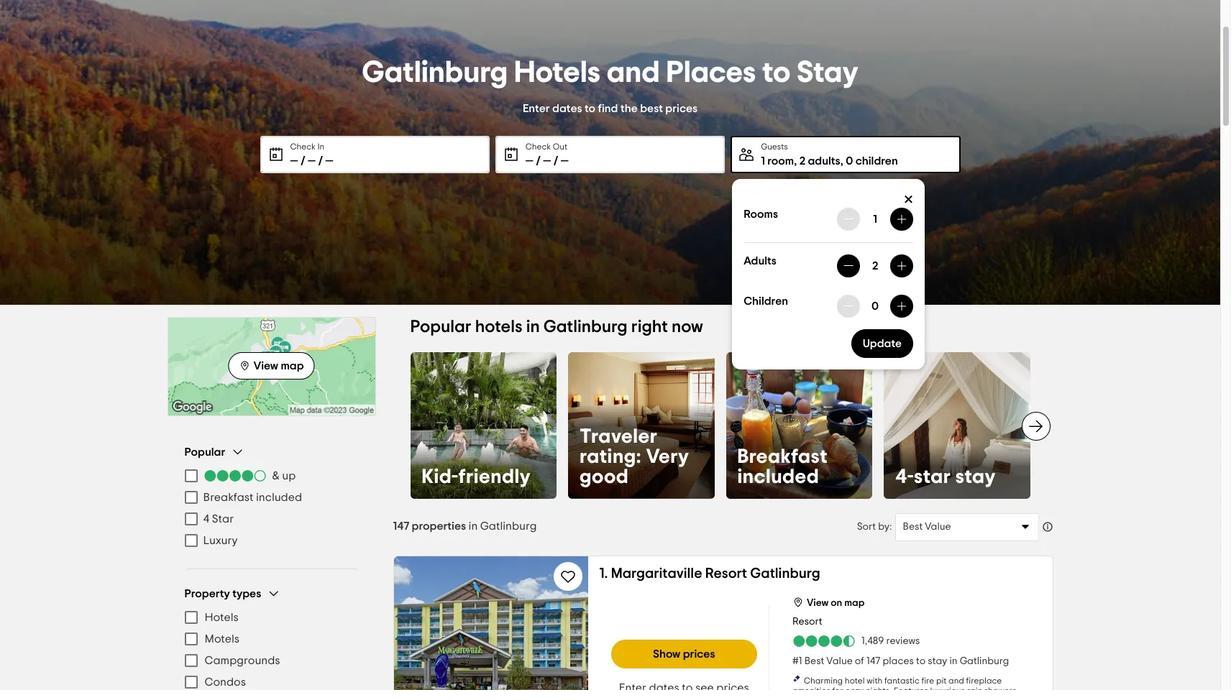 Task type: locate. For each thing, give the bounding box(es) containing it.
check left out
[[526, 142, 551, 151]]

check in — / — / —
[[290, 142, 333, 167]]

up
[[282, 470, 296, 482]]

check
[[290, 142, 316, 151], [526, 142, 551, 151]]

1.
[[600, 566, 608, 581]]

in
[[318, 142, 325, 151]]

2 menu from the top
[[185, 607, 359, 691]]

1 vertical spatial to
[[585, 103, 596, 114]]

147 left properties at the bottom left of page
[[393, 520, 409, 532]]

0 vertical spatial included
[[738, 467, 820, 487]]

1 vertical spatial group
[[185, 587, 359, 691]]

prices right the best
[[666, 103, 698, 114]]

0 right adults on the right top of the page
[[846, 155, 853, 167]]

1 horizontal spatial ,
[[841, 155, 844, 167]]

0 horizontal spatial 2
[[800, 155, 806, 167]]

value down star
[[925, 522, 951, 532]]

1 vertical spatial stay
[[928, 656, 948, 666]]

1. margaritaville resort gatlinburg
[[600, 566, 821, 581]]

1 — from the left
[[290, 155, 298, 167]]

in right properties at the bottom left of page
[[469, 520, 478, 532]]

1 horizontal spatial breakfast
[[738, 447, 828, 467]]

1 vertical spatial value
[[827, 656, 853, 666]]

1 horizontal spatial resort
[[793, 617, 823, 627]]

view
[[254, 360, 278, 372], [807, 598, 829, 608]]

0 horizontal spatial resort
[[706, 566, 747, 581]]

1 up amenities
[[799, 656, 802, 666]]

1 inside guests 1 room , 2 adults , 0 children
[[761, 155, 765, 167]]

& up
[[272, 470, 296, 482]]

children
[[856, 155, 898, 167]]

0 vertical spatial group
[[185, 445, 359, 552]]

1 horizontal spatial stay
[[956, 467, 996, 487]]

4
[[203, 514, 209, 525]]

the
[[621, 103, 638, 114]]

2 , from the left
[[841, 155, 844, 167]]

stay inside 4-star stay 'link'
[[956, 467, 996, 487]]

4 — from the left
[[526, 155, 534, 167]]

0 vertical spatial 1
[[761, 155, 765, 167]]

included
[[738, 467, 820, 487], [256, 492, 302, 504]]

4 star
[[203, 514, 234, 525]]

0 vertical spatial 2
[[800, 155, 806, 167]]

hotels up the motels
[[205, 612, 239, 624]]

check for check out — / — / —
[[526, 142, 551, 151]]

in up luxurious
[[950, 656, 958, 666]]

0 horizontal spatial check
[[290, 142, 316, 151]]

and
[[607, 57, 660, 87], [949, 677, 965, 685]]

1 horizontal spatial in
[[526, 319, 540, 336]]

1 horizontal spatial view
[[807, 598, 829, 608]]

campgrounds
[[205, 655, 280, 667]]

sort by:
[[857, 522, 892, 532]]

2 check from the left
[[526, 142, 551, 151]]

popular
[[410, 319, 472, 336], [185, 446, 225, 458]]

0 vertical spatial to
[[763, 57, 791, 87]]

menu containing & up
[[185, 465, 359, 552]]

save to a trip image
[[559, 568, 577, 585]]

menu
[[185, 465, 359, 552], [185, 607, 359, 691]]

0 horizontal spatial included
[[256, 492, 302, 504]]

hotels
[[514, 57, 601, 87], [205, 612, 239, 624]]

and up the
[[607, 57, 660, 87]]

show prices button
[[611, 640, 757, 669]]

0 vertical spatial menu
[[185, 465, 359, 552]]

0 horizontal spatial popular
[[185, 446, 225, 458]]

0 vertical spatial breakfast included
[[738, 447, 828, 487]]

and up luxurious
[[949, 677, 965, 685]]

1 vertical spatial view
[[807, 598, 829, 608]]

0 horizontal spatial breakfast included
[[203, 492, 302, 504]]

0 horizontal spatial hotels
[[205, 612, 239, 624]]

0 vertical spatial stay
[[956, 467, 996, 487]]

charming hotel with fantastic fire pit and fireplace amenities for cozy nights. features luxurious rain showers
[[793, 677, 1034, 691]]

popular for popular
[[185, 446, 225, 458]]

1 for 2
[[761, 155, 765, 167]]

in right hotels
[[526, 319, 540, 336]]

1 horizontal spatial included
[[738, 467, 820, 487]]

amenities
[[793, 687, 831, 691]]

to left find
[[585, 103, 596, 114]]

1 vertical spatial included
[[256, 492, 302, 504]]

2 group from the top
[[185, 587, 359, 691]]

0 horizontal spatial ,
[[794, 155, 797, 167]]

show prices
[[653, 648, 715, 660]]

2 left the set adult count to one more image
[[873, 260, 879, 272]]

1 vertical spatial hotels
[[205, 612, 239, 624]]

best right by:
[[903, 522, 923, 532]]

with
[[867, 677, 883, 685]]

0 vertical spatial best
[[903, 522, 923, 532]]

1 vertical spatial in
[[469, 520, 478, 532]]

1 group from the top
[[185, 445, 359, 552]]

0 horizontal spatial to
[[585, 103, 596, 114]]

1 horizontal spatial check
[[526, 142, 551, 151]]

1 vertical spatial and
[[949, 677, 965, 685]]

to
[[763, 57, 791, 87], [585, 103, 596, 114], [916, 656, 926, 666]]

prices right 'show' at the right bottom of page
[[683, 648, 715, 660]]

0 horizontal spatial breakfast
[[203, 492, 254, 504]]

popular left hotels
[[410, 319, 472, 336]]

2 / from the left
[[318, 155, 323, 167]]

0 horizontal spatial value
[[827, 656, 853, 666]]

set room count to one less image
[[843, 213, 855, 225]]

147 right the of on the right
[[867, 656, 881, 666]]

1 horizontal spatial hotels
[[514, 57, 601, 87]]

1 vertical spatial map
[[845, 598, 865, 608]]

next image
[[1028, 418, 1045, 435]]

resort
[[706, 566, 747, 581], [793, 617, 823, 627]]

1 right set room count to one less icon
[[874, 213, 878, 225]]

0 right set child count to one less icon
[[872, 300, 879, 312]]

0 horizontal spatial view
[[254, 360, 278, 372]]

value left the of on the right
[[827, 656, 853, 666]]

4 / from the left
[[554, 155, 558, 167]]

1 menu from the top
[[185, 465, 359, 552]]

3 / from the left
[[536, 155, 541, 167]]

4.5 of 5 bubbles. 1,489 reviews element
[[793, 634, 920, 648]]

2 right room
[[800, 155, 806, 167]]

best right #
[[805, 656, 825, 666]]

kid-
[[422, 467, 459, 487]]

0 vertical spatial value
[[925, 522, 951, 532]]

hotel
[[845, 677, 865, 685]]

1 vertical spatial prices
[[683, 648, 715, 660]]

popular for popular hotels in gatlinburg right now
[[410, 319, 472, 336]]

,
[[794, 155, 797, 167], [841, 155, 844, 167]]

1 vertical spatial menu
[[185, 607, 359, 691]]

set child count to one less image
[[896, 300, 908, 312]]

3 — from the left
[[325, 155, 333, 167]]

best
[[640, 103, 663, 114]]

resort down view on map button
[[793, 617, 823, 627]]

0 vertical spatial view
[[254, 360, 278, 372]]

4-star stay link
[[884, 352, 1030, 499]]

1 horizontal spatial popular
[[410, 319, 472, 336]]

to up fire
[[916, 656, 926, 666]]

rain
[[967, 687, 983, 691]]

popular inside group
[[185, 446, 225, 458]]

1 horizontal spatial value
[[925, 522, 951, 532]]

1 vertical spatial breakfast included
[[203, 492, 302, 504]]

good
[[580, 467, 629, 487]]

2 horizontal spatial to
[[916, 656, 926, 666]]

resort right margaritaville
[[706, 566, 747, 581]]

1 horizontal spatial 147
[[867, 656, 881, 666]]

stay right star
[[956, 467, 996, 487]]

set adult count to one less image
[[843, 260, 855, 272]]

2 vertical spatial 1
[[799, 656, 802, 666]]

0 vertical spatial 0
[[846, 155, 853, 167]]

0 vertical spatial popular
[[410, 319, 472, 336]]

0 horizontal spatial 147
[[393, 520, 409, 532]]

, left adults on the right top of the page
[[794, 155, 797, 167]]

check inside check in — / — / —
[[290, 142, 316, 151]]

breakfast
[[738, 447, 828, 467], [203, 492, 254, 504]]

1 horizontal spatial and
[[949, 677, 965, 685]]

0 horizontal spatial 0
[[846, 155, 853, 167]]

1 left room
[[761, 155, 765, 167]]

—
[[290, 155, 298, 167], [308, 155, 316, 167], [325, 155, 333, 167], [526, 155, 534, 167], [543, 155, 551, 167], [561, 155, 569, 167]]

best value button
[[895, 513, 1039, 541]]

#
[[793, 656, 799, 666]]

1 vertical spatial popular
[[185, 446, 225, 458]]

0 vertical spatial hotels
[[514, 57, 601, 87]]

fire
[[922, 677, 935, 685]]

check left in
[[290, 142, 316, 151]]

of
[[855, 656, 865, 666]]

0 vertical spatial 147
[[393, 520, 409, 532]]

0 horizontal spatial 1
[[761, 155, 765, 167]]

6 — from the left
[[561, 155, 569, 167]]

by:
[[878, 522, 892, 532]]

1 horizontal spatial 2
[[873, 260, 879, 272]]

menu containing hotels
[[185, 607, 359, 691]]

popular hotels in gatlinburg right now
[[410, 319, 703, 336]]

group
[[185, 445, 359, 552], [185, 587, 359, 691]]

1 vertical spatial 147
[[867, 656, 881, 666]]

2
[[800, 155, 806, 167], [873, 260, 879, 272]]

, left children
[[841, 155, 844, 167]]

147
[[393, 520, 409, 532], [867, 656, 881, 666]]

1 horizontal spatial 1
[[799, 656, 802, 666]]

gatlinburg for 147 properties in gatlinburg
[[480, 520, 537, 532]]

view for view map
[[254, 360, 278, 372]]

0 vertical spatial in
[[526, 319, 540, 336]]

1 vertical spatial breakfast
[[203, 492, 254, 504]]

value
[[925, 522, 951, 532], [827, 656, 853, 666]]

&
[[272, 470, 280, 482]]

map
[[281, 360, 304, 372], [845, 598, 865, 608]]

adults
[[808, 155, 841, 167]]

0 vertical spatial and
[[607, 57, 660, 87]]

×
[[904, 190, 914, 210]]

0 horizontal spatial in
[[469, 520, 478, 532]]

popular up 4.0 of 5 bubbles image
[[185, 446, 225, 458]]

kid-friendly
[[422, 467, 531, 487]]

1 horizontal spatial map
[[845, 598, 865, 608]]

check inside check out — / — / —
[[526, 142, 551, 151]]

0 inside guests 1 room , 2 adults , 0 children
[[846, 155, 853, 167]]

out
[[553, 142, 568, 151]]

update
[[863, 338, 902, 349]]

0 vertical spatial prices
[[666, 103, 698, 114]]

1
[[761, 155, 765, 167], [874, 213, 878, 225], [799, 656, 802, 666]]

in
[[526, 319, 540, 336], [469, 520, 478, 532], [950, 656, 958, 666]]

1 check from the left
[[290, 142, 316, 151]]

luxury
[[203, 535, 238, 547]]

0 horizontal spatial and
[[607, 57, 660, 87]]

1 horizontal spatial best
[[903, 522, 923, 532]]

to left the stay
[[763, 57, 791, 87]]

0 horizontal spatial map
[[281, 360, 304, 372]]

best
[[903, 522, 923, 532], [805, 656, 825, 666]]

luxurious
[[930, 687, 965, 691]]

gatlinburg hotels and places to stay
[[362, 57, 859, 87]]

adults
[[744, 255, 777, 267]]

0 horizontal spatial best
[[805, 656, 825, 666]]

1 horizontal spatial 0
[[872, 300, 879, 312]]

stay up pit
[[928, 656, 948, 666]]

star
[[212, 514, 234, 525]]

1 / from the left
[[301, 155, 305, 167]]

star
[[914, 467, 951, 487]]

2 horizontal spatial 1
[[874, 213, 878, 225]]

prices
[[666, 103, 698, 114], [683, 648, 715, 660]]

hotels
[[475, 319, 523, 336]]

hotels up dates
[[514, 57, 601, 87]]

best value
[[903, 522, 951, 532]]

2 vertical spatial in
[[950, 656, 958, 666]]



Task type: vqa. For each thing, say whether or not it's contained in the screenshot.
top map
yes



Task type: describe. For each thing, give the bounding box(es) containing it.
4-
[[896, 467, 914, 487]]

types
[[232, 588, 261, 600]]

enter
[[523, 103, 550, 114]]

children
[[744, 295, 788, 307]]

# 1 best value of 147 places to stay in gatlinburg
[[793, 656, 1010, 666]]

find
[[598, 103, 618, 114]]

1 , from the left
[[794, 155, 797, 167]]

places
[[883, 656, 914, 666]]

view on map button
[[793, 594, 865, 610]]

properties
[[412, 520, 466, 532]]

included inside menu
[[256, 492, 302, 504]]

check out — / — / —
[[526, 142, 569, 167]]

gatlinburg for popular hotels in gatlinburg right now
[[544, 319, 628, 336]]

view on map
[[807, 598, 865, 608]]

breakfast included link
[[726, 352, 873, 499]]

5 — from the left
[[543, 155, 551, 167]]

in for hotels
[[526, 319, 540, 336]]

1 horizontal spatial breakfast included
[[738, 447, 828, 487]]

on
[[831, 598, 843, 608]]

reviews
[[887, 637, 920, 647]]

1,489
[[862, 637, 884, 647]]

features
[[894, 687, 929, 691]]

property
[[185, 588, 230, 600]]

1 for of
[[799, 656, 802, 666]]

now
[[672, 319, 703, 336]]

1 vertical spatial 0
[[872, 300, 879, 312]]

stay
[[797, 57, 859, 87]]

enter dates to find the best prices
[[523, 103, 698, 114]]

1,489 reviews button
[[793, 634, 920, 648]]

gatlinburg for 1. margaritaville resort gatlinburg
[[751, 566, 821, 581]]

147 properties in gatlinburg
[[393, 520, 537, 532]]

nights.
[[866, 687, 892, 691]]

traveler
[[580, 427, 658, 447]]

previous image
[[402, 418, 419, 435]]

1 vertical spatial best
[[805, 656, 825, 666]]

rooms
[[744, 208, 778, 220]]

very
[[646, 447, 689, 467]]

1 vertical spatial 1
[[874, 213, 878, 225]]

value inside best value popup button
[[925, 522, 951, 532]]

sort
[[857, 522, 876, 532]]

set adult count to one more image
[[896, 260, 908, 272]]

charming
[[804, 677, 843, 685]]

prices inside button
[[683, 648, 715, 660]]

hotels inside group
[[205, 612, 239, 624]]

check for check in — / — / —
[[290, 142, 316, 151]]

traveler rating: very good link
[[568, 352, 715, 499]]

for
[[833, 687, 844, 691]]

guests
[[761, 142, 788, 151]]

4-star stay
[[896, 467, 996, 487]]

rating:
[[580, 447, 642, 467]]

group containing property types
[[185, 587, 359, 691]]

1 horizontal spatial to
[[763, 57, 791, 87]]

view map
[[254, 360, 304, 372]]

1 vertical spatial resort
[[793, 617, 823, 627]]

traveler rating: very good
[[580, 427, 689, 487]]

best inside popup button
[[903, 522, 923, 532]]

fantastic
[[885, 677, 920, 685]]

2 inside guests 1 room , 2 adults , 0 children
[[800, 155, 806, 167]]

motels
[[205, 634, 240, 645]]

breakfast inside menu
[[203, 492, 254, 504]]

0 vertical spatial breakfast
[[738, 447, 828, 467]]

and inside charming hotel with fantastic fire pit and fireplace amenities for cozy nights. features luxurious rain showers
[[949, 677, 965, 685]]

fireplace
[[966, 677, 1002, 685]]

menu for property types
[[185, 607, 359, 691]]

0 horizontal spatial stay
[[928, 656, 948, 666]]

0 vertical spatial resort
[[706, 566, 747, 581]]

guests 1 room , 2 adults , 0 children
[[761, 142, 898, 167]]

kid-friendly link
[[410, 352, 557, 499]]

friendly
[[458, 467, 531, 487]]

0 vertical spatial map
[[281, 360, 304, 372]]

condos
[[205, 677, 246, 688]]

charming hotel with fantastic fire pit and fireplace amenities for cozy nights. features luxurious rain showers button
[[793, 674, 1041, 691]]

cozy
[[846, 687, 864, 691]]

set child count to one less image
[[843, 300, 855, 312]]

menu for popular
[[185, 465, 359, 552]]

set rooms to one more image
[[896, 213, 908, 225]]

× button
[[904, 190, 914, 210]]

dates
[[552, 103, 582, 114]]

right
[[631, 319, 668, 336]]

room
[[768, 155, 794, 167]]

2 horizontal spatial in
[[950, 656, 958, 666]]

places
[[666, 57, 756, 87]]

view for view on map
[[807, 598, 829, 608]]

pit
[[937, 677, 947, 685]]

2 vertical spatial to
[[916, 656, 926, 666]]

1,489 reviews
[[862, 637, 920, 647]]

2 — from the left
[[308, 155, 316, 167]]

1 vertical spatial 2
[[873, 260, 879, 272]]

in for properties
[[469, 520, 478, 532]]

update button
[[851, 329, 914, 358]]

4.0 of 5 bubbles image
[[203, 470, 267, 482]]

view map button
[[228, 352, 315, 380]]

show
[[653, 648, 681, 660]]

breakfast included inside menu
[[203, 492, 302, 504]]

property types
[[185, 588, 261, 600]]

group containing popular
[[185, 445, 359, 552]]

margaritaville
[[611, 566, 702, 581]]

1,489 reviews link
[[793, 634, 920, 648]]



